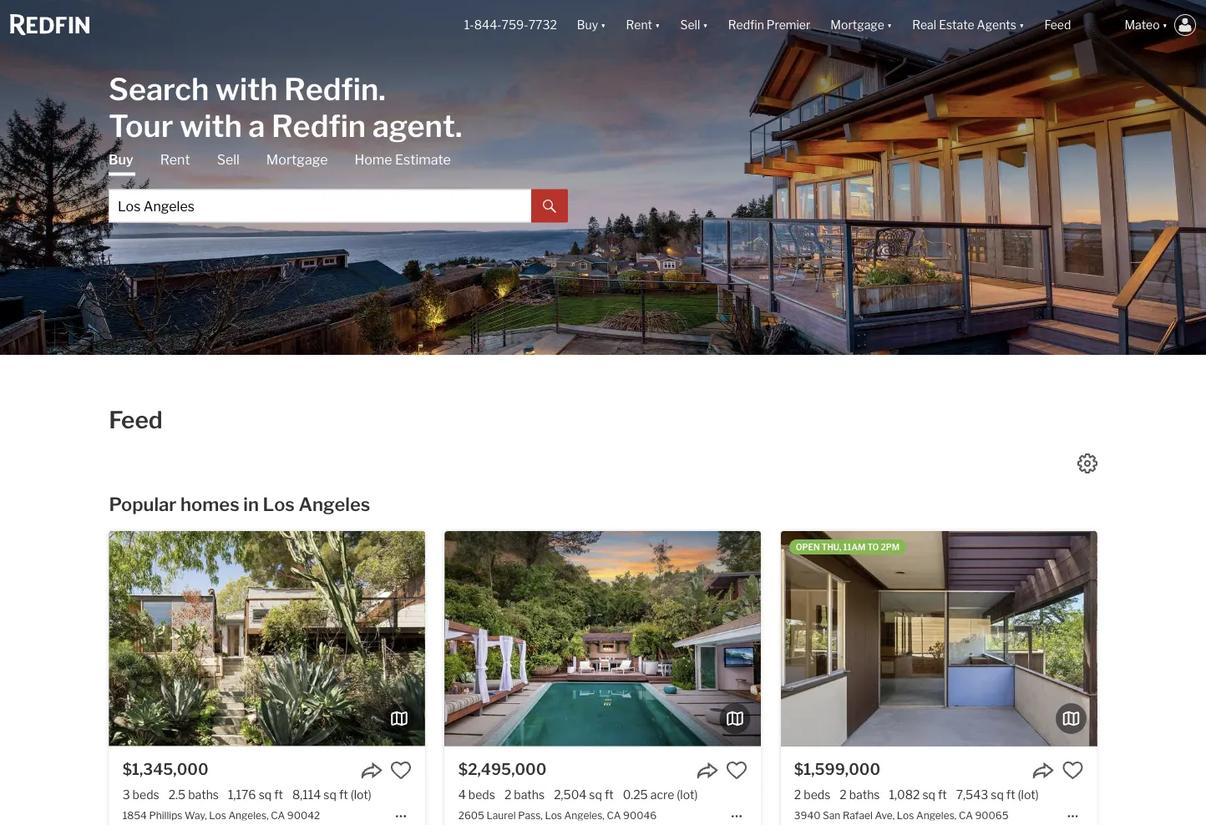 Task type: describe. For each thing, give the bounding box(es) containing it.
buy for buy
[[109, 152, 133, 168]]

home estimate
[[355, 152, 451, 168]]

7,543 sq ft (lot)
[[956, 788, 1039, 802]]

estimate
[[395, 152, 451, 168]]

favorite button image for $1,599,000
[[1062, 760, 1084, 781]]

ca for $2,495,000
[[607, 810, 621, 822]]

angeles, for $1,345,000
[[228, 810, 269, 822]]

buy for buy ▾
[[577, 18, 598, 32]]

1-
[[464, 18, 474, 32]]

5 sq from the left
[[991, 788, 1004, 802]]

1,082 sq ft
[[889, 788, 947, 802]]

2 photo of 1854 phillips way, los angeles, ca 90042 image from the left
[[425, 531, 741, 746]]

buy link
[[109, 151, 133, 176]]

phillips
[[149, 810, 183, 822]]

real estate agents ▾ link
[[913, 0, 1025, 50]]

sell for sell
[[217, 152, 240, 168]]

2 sq from the left
[[324, 788, 337, 802]]

1 photo of 2605 laurel pass, los angeles, ca 90046 image from the left
[[445, 531, 761, 746]]

buy ▾
[[577, 18, 606, 32]]

in
[[243, 493, 259, 516]]

2605
[[458, 810, 485, 822]]

(lot) for $1,599,000
[[1018, 788, 1039, 802]]

ave,
[[875, 810, 895, 822]]

759-
[[502, 18, 529, 32]]

2 photo of 2605 laurel pass, los angeles, ca 90046 image from the left
[[761, 531, 1077, 746]]

mortgage ▾
[[831, 18, 893, 32]]

acre
[[651, 788, 675, 802]]

▾ for mortgage ▾
[[887, 18, 893, 32]]

1854 phillips way, los angeles, ca 90042
[[123, 810, 320, 822]]

agent.
[[372, 107, 462, 144]]

ft for $1,599,000
[[938, 788, 947, 802]]

ca for $1,345,000
[[271, 810, 285, 822]]

4
[[458, 788, 466, 802]]

favorite button checkbox for $1,345,000
[[390, 760, 412, 781]]

popular
[[109, 493, 177, 516]]

sell link
[[217, 151, 240, 169]]

way,
[[185, 810, 207, 822]]

rent ▾ button
[[626, 0, 660, 50]]

feed button
[[1035, 0, 1115, 50]]

open
[[796, 542, 820, 552]]

baths for $2,495,000
[[514, 788, 545, 802]]

1-844-759-7732 link
[[464, 18, 557, 32]]

beds for $2,495,000
[[469, 788, 495, 802]]

11am
[[843, 542, 866, 552]]

search
[[109, 71, 209, 107]]

$2,495,000
[[458, 761, 547, 779]]

2,504 sq ft
[[554, 788, 614, 802]]

1,082
[[889, 788, 920, 802]]

agents
[[977, 18, 1017, 32]]

los for way,
[[209, 810, 226, 822]]

City, Address, School, Agent, ZIP search field
[[109, 189, 531, 223]]

7,543
[[956, 788, 989, 802]]

1 vertical spatial feed
[[109, 406, 163, 434]]

1,176 sq ft
[[228, 788, 283, 802]]

▾ inside dropdown button
[[1019, 18, 1025, 32]]

mortgage ▾ button
[[831, 0, 893, 50]]

(lot) for $1,345,000
[[351, 788, 372, 802]]

2 ft from the left
[[339, 788, 348, 802]]

3 ca from the left
[[959, 810, 973, 822]]

3940
[[794, 810, 821, 822]]

90065
[[975, 810, 1009, 822]]

popular homes in los angeles
[[109, 493, 370, 516]]

mortgage ▾ button
[[821, 0, 903, 50]]

8,114 sq ft (lot)
[[292, 788, 372, 802]]

redfin.
[[284, 71, 386, 107]]

rafael
[[843, 810, 873, 822]]

favorite button image for $2,495,000
[[726, 760, 748, 781]]

pass,
[[518, 810, 543, 822]]

4 beds
[[458, 788, 495, 802]]

2 for $2,495,000
[[505, 788, 512, 802]]

tab list containing buy
[[109, 151, 568, 223]]

sell for sell ▾
[[681, 18, 700, 32]]

mateo ▾
[[1125, 18, 1168, 32]]

3940 san rafael ave, los angeles, ca 90065
[[794, 810, 1009, 822]]

estate
[[939, 18, 975, 32]]

2 baths for $1,599,000
[[840, 788, 880, 802]]

1-844-759-7732
[[464, 18, 557, 32]]

1 photo of 1854 phillips way, los angeles, ca 90042 image from the left
[[109, 531, 425, 746]]

buy ▾ button
[[577, 0, 606, 50]]



Task type: vqa. For each thing, say whether or not it's contained in the screenshot.
Go
no



Task type: locate. For each thing, give the bounding box(es) containing it.
7732
[[529, 18, 557, 32]]

favorite button checkbox
[[390, 760, 412, 781], [1062, 760, 1084, 781]]

1 horizontal spatial buy
[[577, 18, 598, 32]]

sell
[[681, 18, 700, 32], [217, 152, 240, 168]]

1 photo of 3940 san rafael ave, los angeles, ca 90065 image from the left
[[781, 531, 1097, 746]]

2 baths from the left
[[514, 788, 545, 802]]

photo of 1854 phillips way, los angeles, ca 90042 image
[[109, 531, 425, 746], [425, 531, 741, 746]]

mortgage inside mortgage ▾ dropdown button
[[831, 18, 885, 32]]

rent ▾ button
[[616, 0, 671, 50]]

1 angeles, from the left
[[228, 810, 269, 822]]

0 horizontal spatial beds
[[133, 788, 159, 802]]

1 horizontal spatial sell
[[681, 18, 700, 32]]

favorite button checkbox for $1,599,000
[[1062, 760, 1084, 781]]

mortgage inside tab list
[[266, 152, 328, 168]]

2.5
[[169, 788, 186, 802]]

redfin
[[728, 18, 764, 32], [271, 107, 366, 144]]

2 horizontal spatial baths
[[849, 788, 880, 802]]

buy ▾ button
[[567, 0, 616, 50]]

sell ▾ button
[[681, 0, 708, 50]]

1 vertical spatial redfin
[[271, 107, 366, 144]]

rent for rent
[[160, 152, 190, 168]]

sq
[[259, 788, 272, 802], [324, 788, 337, 802], [589, 788, 602, 802], [923, 788, 936, 802], [991, 788, 1004, 802]]

ft right 8,114
[[339, 788, 348, 802]]

to
[[868, 542, 879, 552]]

1 horizontal spatial redfin
[[728, 18, 764, 32]]

1 2 baths from the left
[[505, 788, 545, 802]]

2 horizontal spatial angeles,
[[917, 810, 957, 822]]

5 ft from the left
[[1007, 788, 1016, 802]]

2 baths
[[505, 788, 545, 802], [840, 788, 880, 802]]

0 horizontal spatial buy
[[109, 152, 133, 168]]

sell right rent ▾
[[681, 18, 700, 32]]

1 favorite button image from the left
[[726, 760, 748, 781]]

2 (lot) from the left
[[677, 788, 698, 802]]

0 horizontal spatial angeles,
[[228, 810, 269, 822]]

feed
[[1045, 18, 1071, 32], [109, 406, 163, 434]]

angeles, down 1,082 sq ft
[[917, 810, 957, 822]]

1 horizontal spatial angeles,
[[564, 810, 605, 822]]

san
[[823, 810, 841, 822]]

2 horizontal spatial beds
[[804, 788, 831, 802]]

mateo
[[1125, 18, 1160, 32]]

2 horizontal spatial 2
[[840, 788, 847, 802]]

2pm
[[881, 542, 900, 552]]

0 vertical spatial rent
[[626, 18, 653, 32]]

buy inside tab list
[[109, 152, 133, 168]]

0 horizontal spatial rent
[[160, 152, 190, 168]]

2 baths up the pass,
[[505, 788, 545, 802]]

beds for $1,345,000
[[133, 788, 159, 802]]

2 ca from the left
[[607, 810, 621, 822]]

baths up way,
[[188, 788, 219, 802]]

ca down 7,543
[[959, 810, 973, 822]]

8,114
[[292, 788, 321, 802]]

2 angeles, from the left
[[564, 810, 605, 822]]

90042
[[287, 810, 320, 822]]

2.5 baths
[[169, 788, 219, 802]]

2 horizontal spatial (lot)
[[1018, 788, 1039, 802]]

submit search image
[[543, 200, 556, 213]]

rent down tour
[[160, 152, 190, 168]]

open thu, 11am to 2pm
[[796, 542, 900, 552]]

los right the pass,
[[545, 810, 562, 822]]

0 vertical spatial sell
[[681, 18, 700, 32]]

mortgage for mortgage
[[266, 152, 328, 168]]

redfin premier
[[728, 18, 811, 32]]

los down 1,082
[[897, 810, 914, 822]]

1 favorite button checkbox from the left
[[390, 760, 412, 781]]

home
[[355, 152, 392, 168]]

1 ft from the left
[[274, 788, 283, 802]]

2 beds from the left
[[469, 788, 495, 802]]

3 sq from the left
[[589, 788, 602, 802]]

1 horizontal spatial beds
[[469, 788, 495, 802]]

sell ▾ button
[[671, 0, 718, 50]]

beds
[[133, 788, 159, 802], [469, 788, 495, 802], [804, 788, 831, 802]]

▾
[[601, 18, 606, 32], [655, 18, 660, 32], [703, 18, 708, 32], [887, 18, 893, 32], [1019, 18, 1025, 32], [1163, 18, 1168, 32]]

sq up '90065'
[[991, 788, 1004, 802]]

1 2 from the left
[[505, 788, 512, 802]]

2 up "san"
[[840, 788, 847, 802]]

1 vertical spatial mortgage
[[266, 152, 328, 168]]

mortgage link
[[266, 151, 328, 169]]

$1,599,000
[[794, 761, 881, 779]]

sq right 8,114
[[324, 788, 337, 802]]

▾ left real
[[887, 18, 893, 32]]

los
[[263, 493, 295, 516], [209, 810, 226, 822], [545, 810, 562, 822], [897, 810, 914, 822]]

1 horizontal spatial ca
[[607, 810, 621, 822]]

2 ▾ from the left
[[655, 18, 660, 32]]

3 ▾ from the left
[[703, 18, 708, 32]]

1,176
[[228, 788, 256, 802]]

2 favorite button image from the left
[[1062, 760, 1084, 781]]

▾ right "mateo" in the top of the page
[[1163, 18, 1168, 32]]

1 (lot) from the left
[[351, 788, 372, 802]]

tab list
[[109, 151, 568, 223]]

favorite button checkbox
[[726, 760, 748, 781]]

ft left 8,114
[[274, 788, 283, 802]]

3
[[123, 788, 130, 802]]

6 ▾ from the left
[[1163, 18, 1168, 32]]

ft
[[274, 788, 283, 802], [339, 788, 348, 802], [605, 788, 614, 802], [938, 788, 947, 802], [1007, 788, 1016, 802]]

4 ft from the left
[[938, 788, 947, 802]]

0 vertical spatial mortgage
[[831, 18, 885, 32]]

2 beds
[[794, 788, 831, 802]]

0 horizontal spatial 2
[[505, 788, 512, 802]]

1 baths from the left
[[188, 788, 219, 802]]

search with redfin. tour with a redfin agent.
[[109, 71, 462, 144]]

redfin inside button
[[728, 18, 764, 32]]

2605 laurel pass, los angeles, ca 90046
[[458, 810, 657, 822]]

▾ right agents
[[1019, 18, 1025, 32]]

angeles,
[[228, 810, 269, 822], [564, 810, 605, 822], [917, 810, 957, 822]]

(lot) right 8,114
[[351, 788, 372, 802]]

3 angeles, from the left
[[917, 810, 957, 822]]

rent inside rent ▾ dropdown button
[[626, 18, 653, 32]]

0.25 acre (lot)
[[623, 788, 698, 802]]

homes
[[180, 493, 240, 516]]

angeles, down 2,504 sq ft
[[564, 810, 605, 822]]

844-
[[474, 18, 502, 32]]

laurel
[[487, 810, 516, 822]]

2,504
[[554, 788, 587, 802]]

0 horizontal spatial favorite button image
[[726, 760, 748, 781]]

▾ for rent ▾
[[655, 18, 660, 32]]

(lot) right 7,543
[[1018, 788, 1039, 802]]

rent ▾
[[626, 18, 660, 32]]

4 sq from the left
[[923, 788, 936, 802]]

thu,
[[822, 542, 842, 552]]

buy down tour
[[109, 152, 133, 168]]

▾ left rent ▾
[[601, 18, 606, 32]]

1 horizontal spatial 2 baths
[[840, 788, 880, 802]]

0 horizontal spatial baths
[[188, 788, 219, 802]]

baths up rafael
[[849, 788, 880, 802]]

2 up "3940"
[[794, 788, 801, 802]]

sq right 1,176
[[259, 788, 272, 802]]

1 horizontal spatial 2
[[794, 788, 801, 802]]

mortgage
[[831, 18, 885, 32], [266, 152, 328, 168]]

ft for $1,345,000
[[274, 788, 283, 802]]

sell ▾
[[681, 18, 708, 32]]

real estate agents ▾
[[913, 18, 1025, 32]]

▾ for mateo ▾
[[1163, 18, 1168, 32]]

1854
[[123, 810, 147, 822]]

real estate agents ▾ button
[[903, 0, 1035, 50]]

ft left 7,543
[[938, 788, 947, 802]]

sq right 2,504
[[589, 788, 602, 802]]

sq for $1,345,000
[[259, 788, 272, 802]]

2 photo of 3940 san rafael ave, los angeles, ca 90065 image from the left
[[1097, 531, 1207, 746]]

favorite button image
[[390, 760, 412, 781]]

redfin left premier at the top right of the page
[[728, 18, 764, 32]]

0 vertical spatial buy
[[577, 18, 598, 32]]

1 vertical spatial buy
[[109, 152, 133, 168]]

ca
[[271, 810, 285, 822], [607, 810, 621, 822], [959, 810, 973, 822]]

1 vertical spatial sell
[[217, 152, 240, 168]]

1 horizontal spatial favorite button checkbox
[[1062, 760, 1084, 781]]

beds right 3
[[133, 788, 159, 802]]

0 horizontal spatial 2 baths
[[505, 788, 545, 802]]

1 vertical spatial rent
[[160, 152, 190, 168]]

1 horizontal spatial (lot)
[[677, 788, 698, 802]]

0 horizontal spatial sell
[[217, 152, 240, 168]]

▾ for buy ▾
[[601, 18, 606, 32]]

2 for $1,599,000
[[840, 788, 847, 802]]

▾ for sell ▾
[[703, 18, 708, 32]]

ft up '90065'
[[1007, 788, 1016, 802]]

0 horizontal spatial feed
[[109, 406, 163, 434]]

1 horizontal spatial favorite button image
[[1062, 760, 1084, 781]]

ca left 90046
[[607, 810, 621, 822]]

2 up laurel
[[505, 788, 512, 802]]

2 2 from the left
[[794, 788, 801, 802]]

rent right buy ▾
[[626, 18, 653, 32]]

ft left 0.25
[[605, 788, 614, 802]]

1 ▾ from the left
[[601, 18, 606, 32]]

0 vertical spatial redfin
[[728, 18, 764, 32]]

0 horizontal spatial (lot)
[[351, 788, 372, 802]]

photo of 2605 laurel pass, los angeles, ca 90046 image
[[445, 531, 761, 746], [761, 531, 1077, 746]]

sq right 1,082
[[923, 788, 936, 802]]

1 horizontal spatial feed
[[1045, 18, 1071, 32]]

2 baths up rafael
[[840, 788, 880, 802]]

3 2 from the left
[[840, 788, 847, 802]]

redfin up the mortgage link
[[271, 107, 366, 144]]

0 horizontal spatial redfin
[[271, 107, 366, 144]]

2
[[505, 788, 512, 802], [794, 788, 801, 802], [840, 788, 847, 802]]

2 horizontal spatial ca
[[959, 810, 973, 822]]

▾ left sell ▾
[[655, 18, 660, 32]]

premier
[[767, 18, 811, 32]]

mortgage up city, address, school, agent, zip search box
[[266, 152, 328, 168]]

a
[[248, 107, 265, 144]]

0 horizontal spatial favorite button checkbox
[[390, 760, 412, 781]]

ft for $2,495,000
[[605, 788, 614, 802]]

home estimate link
[[355, 151, 451, 169]]

redfin inside search with redfin. tour with a redfin agent.
[[271, 107, 366, 144]]

3 baths from the left
[[849, 788, 880, 802]]

2 favorite button checkbox from the left
[[1062, 760, 1084, 781]]

sq for $2,495,000
[[589, 788, 602, 802]]

▾ right rent ▾
[[703, 18, 708, 32]]

real
[[913, 18, 937, 32]]

tour
[[109, 107, 173, 144]]

baths up the pass,
[[514, 788, 545, 802]]

rent inside tab list
[[160, 152, 190, 168]]

0.25
[[623, 788, 648, 802]]

favorite button image
[[726, 760, 748, 781], [1062, 760, 1084, 781]]

with
[[215, 71, 278, 107], [180, 107, 242, 144]]

los for pass,
[[545, 810, 562, 822]]

sq for $1,599,000
[[923, 788, 936, 802]]

0 horizontal spatial mortgage
[[266, 152, 328, 168]]

2 2 baths from the left
[[840, 788, 880, 802]]

feed inside button
[[1045, 18, 1071, 32]]

2 baths for $2,495,000
[[505, 788, 545, 802]]

0 vertical spatial feed
[[1045, 18, 1071, 32]]

1 horizontal spatial baths
[[514, 788, 545, 802]]

rent link
[[160, 151, 190, 169]]

baths for $1,599,000
[[849, 788, 880, 802]]

3 beds from the left
[[804, 788, 831, 802]]

rent for rent ▾
[[626, 18, 653, 32]]

buy right 7732 in the left top of the page
[[577, 18, 598, 32]]

los right way,
[[209, 810, 226, 822]]

sell inside dropdown button
[[681, 18, 700, 32]]

angeles, for $2,495,000
[[564, 810, 605, 822]]

1 ca from the left
[[271, 810, 285, 822]]

3 (lot) from the left
[[1018, 788, 1039, 802]]

mortgage left real
[[831, 18, 885, 32]]

los for in
[[263, 493, 295, 516]]

1 horizontal spatial mortgage
[[831, 18, 885, 32]]

$1,345,000
[[123, 761, 208, 779]]

buy inside buy ▾ dropdown button
[[577, 18, 598, 32]]

angeles, down 1,176
[[228, 810, 269, 822]]

sell inside tab list
[[217, 152, 240, 168]]

beds right 4
[[469, 788, 495, 802]]

0 horizontal spatial ca
[[271, 810, 285, 822]]

1 horizontal spatial rent
[[626, 18, 653, 32]]

mortgage for mortgage ▾
[[831, 18, 885, 32]]

3 ft from the left
[[605, 788, 614, 802]]

baths for $1,345,000
[[188, 788, 219, 802]]

90046
[[623, 810, 657, 822]]

los right the in
[[263, 493, 295, 516]]

4 ▾ from the left
[[887, 18, 893, 32]]

ca left 90042
[[271, 810, 285, 822]]

beds up "3940"
[[804, 788, 831, 802]]

1 sq from the left
[[259, 788, 272, 802]]

5 ▾ from the left
[[1019, 18, 1025, 32]]

photo of 3940 san rafael ave, los angeles, ca 90065 image
[[781, 531, 1097, 746], [1097, 531, 1207, 746]]

3 beds
[[123, 788, 159, 802]]

angeles
[[299, 493, 370, 516]]

redfin premier button
[[718, 0, 821, 50]]

1 beds from the left
[[133, 788, 159, 802]]

(lot) right acre
[[677, 788, 698, 802]]

sell right rent link
[[217, 152, 240, 168]]

beds for $1,599,000
[[804, 788, 831, 802]]



